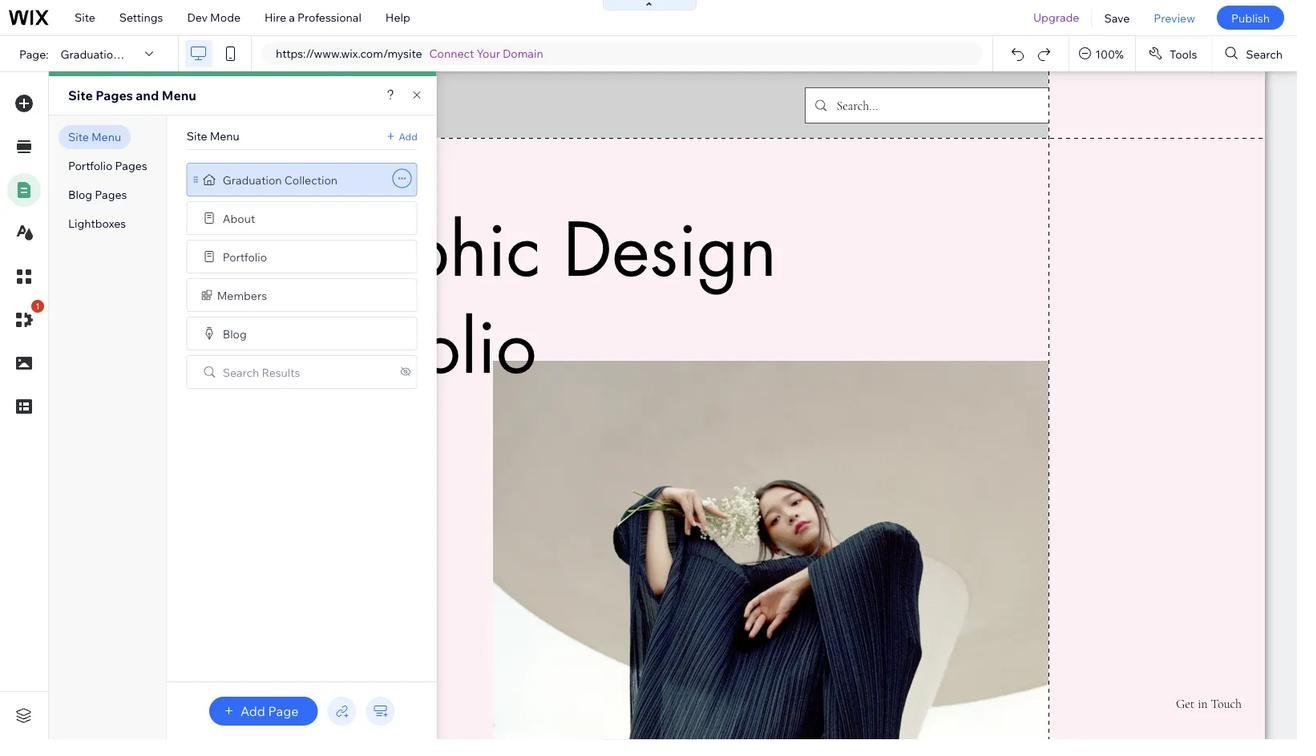 Task type: describe. For each thing, give the bounding box(es) containing it.
pages for site
[[96, 87, 133, 103]]

preview
[[1155, 11, 1196, 25]]

members
[[217, 288, 267, 302]]

2 horizontal spatial menu
[[210, 129, 240, 143]]

add for add
[[399, 130, 418, 142]]

search for search
[[1247, 47, 1283, 61]]

https://www.wix.com/mysite
[[276, 47, 422, 61]]

professional
[[298, 10, 362, 24]]

help
[[386, 10, 410, 24]]

tools
[[1170, 47, 1198, 61]]

site down site pages and menu
[[187, 129, 207, 143]]

0 horizontal spatial menu
[[91, 130, 121, 144]]

mode
[[210, 10, 241, 24]]

https://www.wix.com/mysite connect your domain
[[276, 47, 544, 61]]

1 horizontal spatial menu
[[162, 87, 196, 103]]

blog pages
[[68, 188, 127, 202]]

add page
[[241, 703, 299, 720]]

add page button
[[209, 697, 318, 726]]

pages for blog
[[95, 188, 127, 202]]

hire
[[265, 10, 286, 24]]

site left the settings
[[75, 10, 95, 24]]

site up portfolio pages
[[68, 130, 89, 144]]

domain
[[503, 47, 544, 61]]

search results
[[223, 365, 300, 379]]

save button
[[1093, 0, 1142, 35]]

search button
[[1213, 36, 1298, 71]]

preview button
[[1142, 0, 1208, 35]]

100% button
[[1070, 36, 1136, 71]]

1 button
[[7, 300, 44, 337]]

upgrade
[[1034, 10, 1080, 24]]

1
[[35, 301, 40, 312]]

dev
[[187, 10, 208, 24]]

blog for blog pages
[[68, 188, 92, 202]]

settings
[[119, 10, 163, 24]]

pages for portfolio
[[115, 159, 147, 173]]

search for search results
[[223, 365, 259, 379]]



Task type: locate. For each thing, give the bounding box(es) containing it.
0 vertical spatial collection
[[122, 47, 176, 61]]

site
[[75, 10, 95, 24], [68, 87, 93, 103], [187, 129, 207, 143], [68, 130, 89, 144]]

lightboxes
[[68, 217, 126, 231]]

0 vertical spatial portfolio
[[68, 159, 113, 173]]

1 vertical spatial blog
[[223, 327, 247, 341]]

1 horizontal spatial portfolio
[[223, 250, 267, 264]]

0 vertical spatial pages
[[96, 87, 133, 103]]

1 vertical spatial add
[[241, 703, 265, 720]]

1 vertical spatial collection
[[285, 173, 338, 187]]

0 horizontal spatial collection
[[122, 47, 176, 61]]

tools button
[[1137, 36, 1212, 71]]

0 vertical spatial graduation collection
[[61, 47, 176, 61]]

1 horizontal spatial graduation collection
[[223, 173, 338, 187]]

search left "results"
[[223, 365, 259, 379]]

0 vertical spatial add
[[399, 130, 418, 142]]

menu
[[162, 87, 196, 103], [210, 129, 240, 143], [91, 130, 121, 144]]

portfolio up blog pages
[[68, 159, 113, 173]]

graduation collection
[[61, 47, 176, 61], [223, 173, 338, 187]]

add inside button
[[241, 703, 265, 720]]

2 vertical spatial pages
[[95, 188, 127, 202]]

a
[[289, 10, 295, 24]]

1 horizontal spatial add
[[399, 130, 418, 142]]

0 horizontal spatial add
[[241, 703, 265, 720]]

graduation
[[61, 47, 120, 61], [223, 173, 282, 187]]

portfolio for portfolio pages
[[68, 159, 113, 173]]

0 horizontal spatial blog
[[68, 188, 92, 202]]

portfolio up members
[[223, 250, 267, 264]]

page
[[268, 703, 299, 720]]

blog up lightboxes
[[68, 188, 92, 202]]

portfolio pages
[[68, 159, 147, 173]]

search
[[1247, 47, 1283, 61], [223, 365, 259, 379]]

graduation up site pages and menu
[[61, 47, 120, 61]]

graduation collection down the settings
[[61, 47, 176, 61]]

pages down portfolio pages
[[95, 188, 127, 202]]

graduation collection up the about
[[223, 173, 338, 187]]

portfolio for portfolio
[[223, 250, 267, 264]]

publish
[[1232, 11, 1271, 25]]

portfolio
[[68, 159, 113, 173], [223, 250, 267, 264]]

collection
[[122, 47, 176, 61], [285, 173, 338, 187]]

dev mode
[[187, 10, 241, 24]]

1 vertical spatial search
[[223, 365, 259, 379]]

0 horizontal spatial portfolio
[[68, 159, 113, 173]]

results
[[262, 365, 300, 379]]

graduation up the about
[[223, 173, 282, 187]]

1 vertical spatial portfolio
[[223, 250, 267, 264]]

connect
[[430, 47, 474, 61]]

1 vertical spatial graduation collection
[[223, 173, 338, 187]]

100%
[[1096, 47, 1124, 61]]

about
[[223, 211, 255, 225]]

add
[[399, 130, 418, 142], [241, 703, 265, 720]]

your
[[477, 47, 500, 61]]

site menu
[[187, 129, 240, 143], [68, 130, 121, 144]]

pages up blog pages
[[115, 159, 147, 173]]

add for add page
[[241, 703, 265, 720]]

save
[[1105, 11, 1130, 25]]

1 vertical spatial graduation
[[223, 173, 282, 187]]

0 horizontal spatial search
[[223, 365, 259, 379]]

site pages and menu
[[68, 87, 196, 103]]

and
[[136, 87, 159, 103]]

pages left and
[[96, 87, 133, 103]]

search down the publish button at the top of the page
[[1247, 47, 1283, 61]]

0 vertical spatial blog
[[68, 188, 92, 202]]

site left and
[[68, 87, 93, 103]]

1 vertical spatial pages
[[115, 159, 147, 173]]

0 vertical spatial search
[[1247, 47, 1283, 61]]

hire a professional
[[265, 10, 362, 24]]

blog for blog
[[223, 327, 247, 341]]

0 horizontal spatial graduation collection
[[61, 47, 176, 61]]

1 horizontal spatial collection
[[285, 173, 338, 187]]

search inside button
[[1247, 47, 1283, 61]]

blog down members
[[223, 327, 247, 341]]

1 horizontal spatial search
[[1247, 47, 1283, 61]]

publish button
[[1218, 6, 1285, 30]]

blog
[[68, 188, 92, 202], [223, 327, 247, 341]]

1 horizontal spatial graduation
[[223, 173, 282, 187]]

0 horizontal spatial site menu
[[68, 130, 121, 144]]

1 horizontal spatial site menu
[[187, 129, 240, 143]]

0 horizontal spatial graduation
[[61, 47, 120, 61]]

pages
[[96, 87, 133, 103], [115, 159, 147, 173], [95, 188, 127, 202]]

1 horizontal spatial blog
[[223, 327, 247, 341]]

0 vertical spatial graduation
[[61, 47, 120, 61]]



Task type: vqa. For each thing, say whether or not it's contained in the screenshot.
Add Page button
yes



